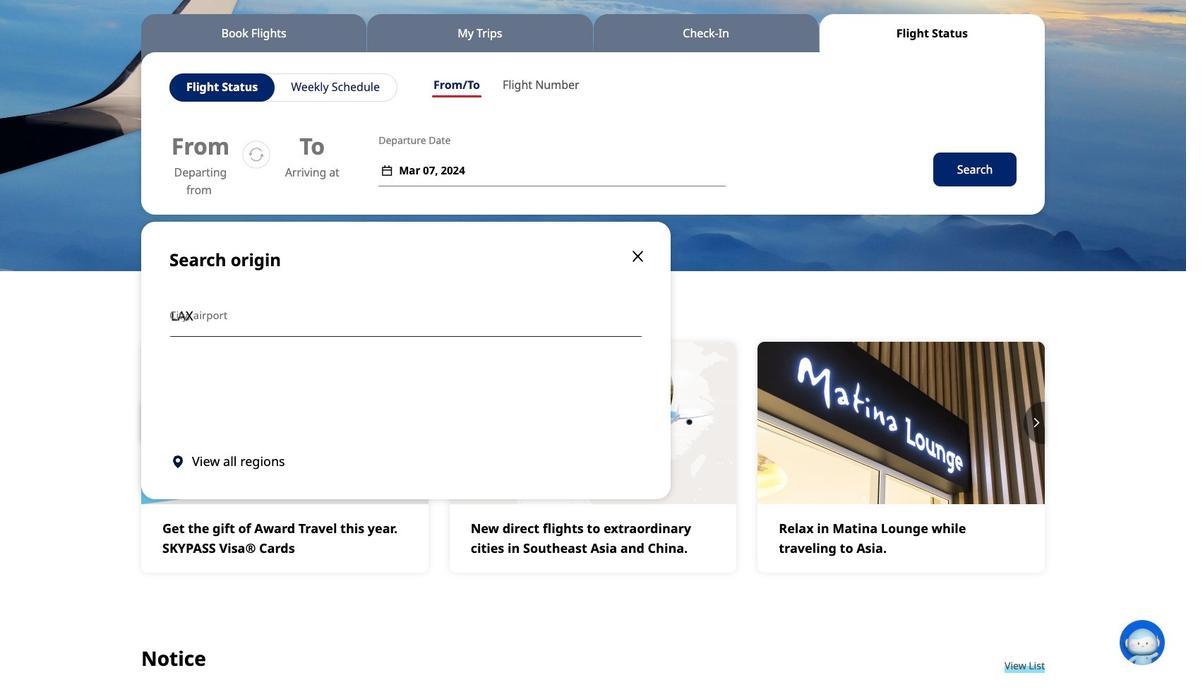 Task type: locate. For each thing, give the bounding box(es) containing it.
dialog
[[141, 215, 1045, 499]]

document
[[141, 222, 671, 499]]

types of flight status group
[[170, 73, 398, 102]]

search type for departure and arrival group
[[422, 73, 591, 100]]

None text field
[[170, 294, 643, 337]]

tab list
[[141, 14, 1045, 52]]



Task type: vqa. For each thing, say whether or not it's contained in the screenshot.
Search Type for Departure and Arrival group
yes



